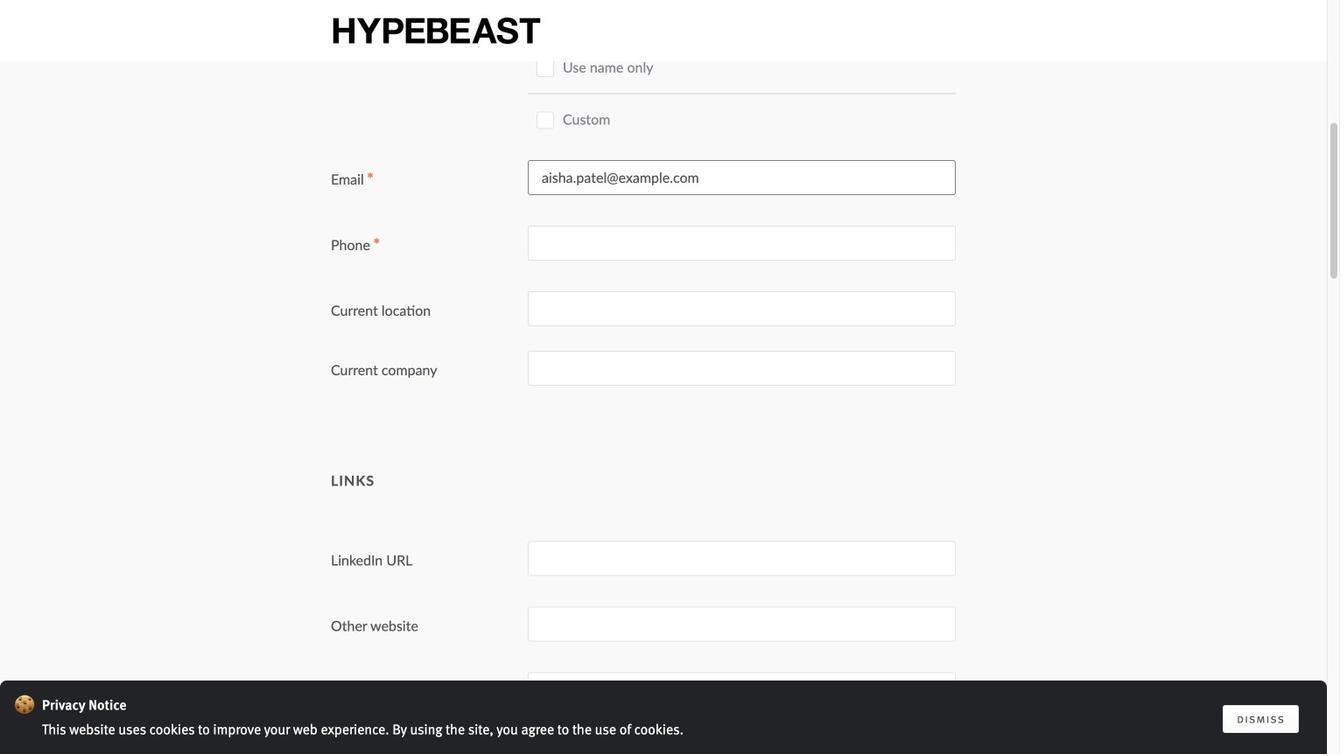 Task type: vqa. For each thing, say whether or not it's contained in the screenshot.
option
yes



Task type: locate. For each thing, give the bounding box(es) containing it.
hypebeast logo image
[[331, 15, 542, 46]]

None checkbox
[[803, 1, 821, 18]]

None email field
[[528, 160, 956, 195]]

None checkbox
[[537, 1, 554, 18], [667, 1, 684, 18], [537, 60, 554, 77], [537, 112, 554, 129], [537, 1, 554, 18], [667, 1, 684, 18], [537, 60, 554, 77], [537, 112, 554, 129]]

None text field
[[528, 226, 956, 261], [528, 291, 956, 326], [528, 351, 956, 386], [528, 542, 956, 577], [528, 226, 956, 261], [528, 291, 956, 326], [528, 351, 956, 386], [528, 542, 956, 577]]

None text field
[[528, 607, 956, 642], [528, 673, 956, 708], [528, 607, 956, 642], [528, 673, 956, 708]]



